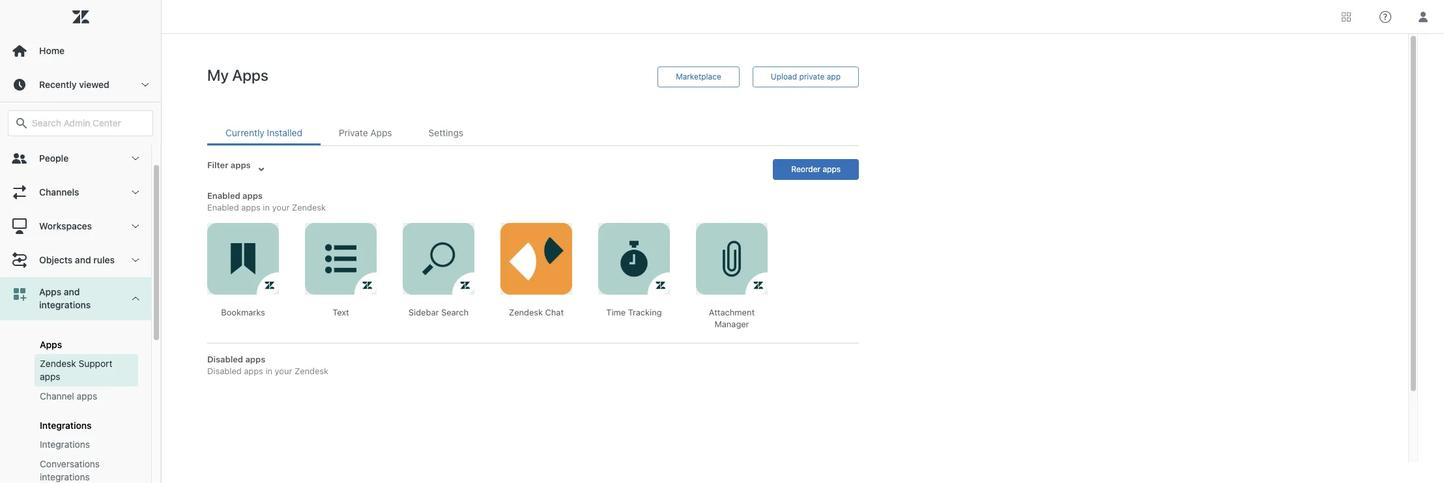 Task type: locate. For each thing, give the bounding box(es) containing it.
apps inside group
[[40, 339, 62, 350]]

integrations element up integrations link
[[40, 420, 92, 431]]

channels
[[39, 186, 79, 198]]

none search field inside primary element
[[1, 110, 160, 136]]

apps up zendesk
[[40, 339, 62, 350]]

and for objects
[[75, 254, 91, 265]]

people
[[39, 153, 69, 164]]

1 vertical spatial apps
[[40, 339, 62, 350]]

tree item containing apps and integrations
[[0, 277, 151, 483]]

conversations integrations element
[[40, 458, 133, 483]]

integrations element up "conversations"
[[40, 438, 90, 451]]

tree item
[[0, 277, 151, 483]]

and inside objects and rules dropdown button
[[75, 254, 91, 265]]

tree containing people
[[0, 141, 161, 483]]

and inside apps and integrations
[[64, 286, 80, 297]]

integrations link
[[35, 435, 138, 454]]

0 vertical spatial integrations element
[[40, 420, 92, 431]]

apps and integrations
[[39, 286, 91, 310]]

user menu image
[[1416, 8, 1433, 25]]

integrations
[[40, 420, 92, 431], [40, 439, 90, 450]]

tree inside primary element
[[0, 141, 161, 483]]

apps element
[[40, 339, 62, 350]]

apps inside zendesk support apps
[[40, 371, 60, 382]]

1 vertical spatial integrations element
[[40, 438, 90, 451]]

apps and integrations button
[[0, 277, 151, 320]]

tree
[[0, 141, 161, 483]]

integrations element
[[40, 420, 92, 431], [40, 438, 90, 451]]

apps down 'objects'
[[39, 286, 61, 297]]

apps
[[39, 286, 61, 297], [40, 339, 62, 350]]

0 vertical spatial integrations
[[39, 299, 91, 310]]

and left rules
[[75, 254, 91, 265]]

integrations inside conversations integrations
[[40, 471, 90, 483]]

2 integrations from the top
[[40, 439, 90, 450]]

0 vertical spatial integrations
[[40, 420, 92, 431]]

recently viewed button
[[0, 68, 161, 102]]

apps for apps and integrations
[[39, 286, 61, 297]]

0 vertical spatial and
[[75, 254, 91, 265]]

channels button
[[0, 175, 151, 209]]

integrations up integrations link
[[40, 420, 92, 431]]

and down objects and rules dropdown button
[[64, 286, 80, 297]]

integrations up apps element
[[39, 299, 91, 310]]

integrations up "conversations"
[[40, 439, 90, 450]]

1 vertical spatial and
[[64, 286, 80, 297]]

apps
[[40, 371, 60, 382], [77, 391, 97, 402]]

Search Admin Center field
[[32, 117, 145, 129]]

help image
[[1380, 11, 1392, 22]]

apps inside apps and integrations
[[39, 286, 61, 297]]

apps down zendesk
[[40, 371, 60, 382]]

1 vertical spatial integrations
[[40, 471, 90, 483]]

and
[[75, 254, 91, 265], [64, 286, 80, 297]]

home
[[39, 45, 65, 56]]

conversations integrations link
[[35, 454, 138, 483]]

None search field
[[1, 110, 160, 136]]

1 vertical spatial integrations
[[40, 439, 90, 450]]

home button
[[0, 34, 161, 68]]

workspaces
[[39, 220, 92, 231]]

integrations down "conversations"
[[40, 471, 90, 483]]

1 integrations from the top
[[40, 420, 92, 431]]

zendesk support apps
[[40, 358, 112, 382]]

0 vertical spatial apps
[[40, 371, 60, 382]]

channel
[[40, 391, 74, 402]]

0 vertical spatial apps
[[39, 286, 61, 297]]

0 horizontal spatial apps
[[40, 371, 60, 382]]

apps down zendesk support apps link
[[77, 391, 97, 402]]

people button
[[0, 141, 151, 175]]

integrations
[[39, 299, 91, 310], [40, 471, 90, 483]]

1 horizontal spatial apps
[[77, 391, 97, 402]]

apps and integrations group
[[0, 320, 151, 483]]



Task type: vqa. For each thing, say whether or not it's contained in the screenshot.
rightmost the Subject field
no



Task type: describe. For each thing, give the bounding box(es) containing it.
channel apps link
[[35, 387, 138, 406]]

conversations
[[40, 458, 100, 469]]

recently viewed
[[39, 79, 109, 90]]

objects and rules
[[39, 254, 115, 265]]

channel apps element
[[40, 390, 97, 403]]

integrations inside apps and integrations dropdown button
[[39, 299, 91, 310]]

channel apps
[[40, 391, 97, 402]]

primary element
[[0, 0, 162, 483]]

objects
[[39, 254, 73, 265]]

zendesk support apps link
[[35, 354, 138, 387]]

zendesk products image
[[1343, 12, 1352, 21]]

support
[[79, 358, 112, 369]]

zendesk
[[40, 358, 76, 369]]

apps for apps element
[[40, 339, 62, 350]]

2 integrations element from the top
[[40, 438, 90, 451]]

zendesk support apps element
[[40, 357, 133, 383]]

viewed
[[79, 79, 109, 90]]

workspaces button
[[0, 209, 151, 243]]

recently
[[39, 79, 77, 90]]

1 vertical spatial apps
[[77, 391, 97, 402]]

1 integrations element from the top
[[40, 420, 92, 431]]

conversations integrations
[[40, 458, 100, 483]]

objects and rules button
[[0, 243, 151, 277]]

and for apps
[[64, 286, 80, 297]]

tree item inside primary element
[[0, 277, 151, 483]]

rules
[[93, 254, 115, 265]]



